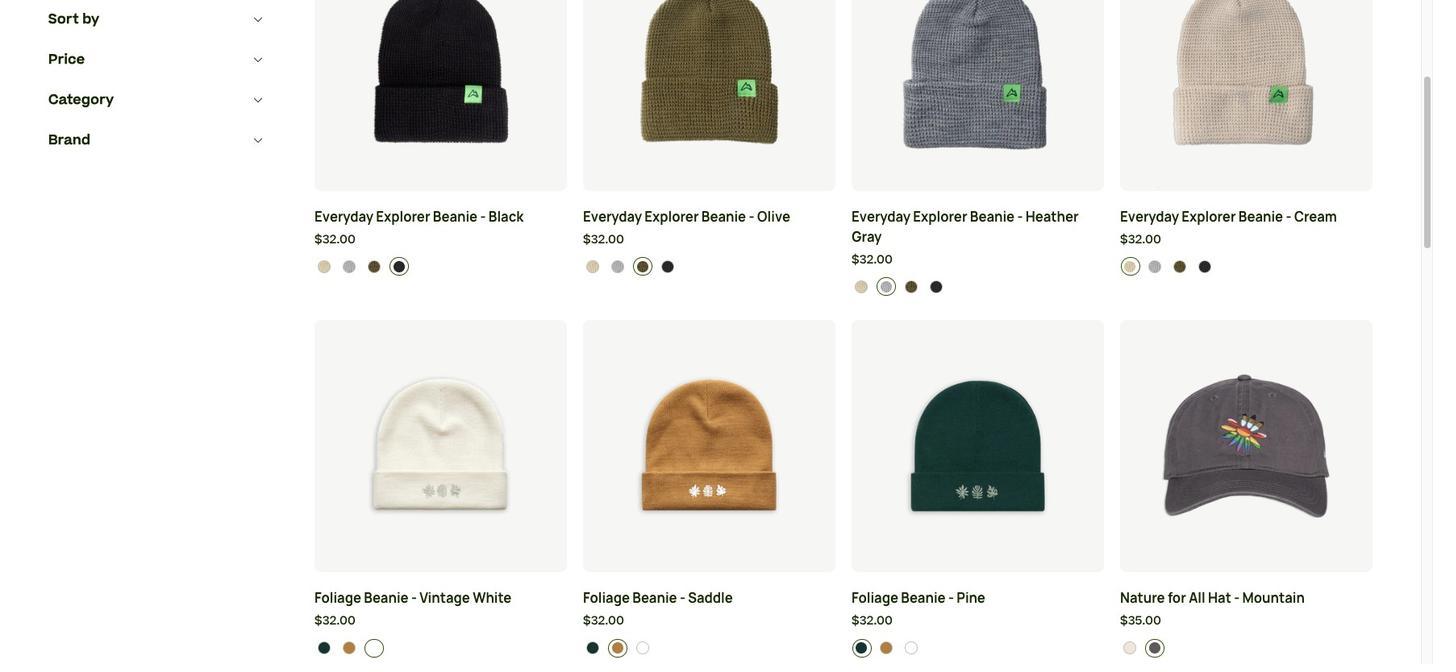 Task type: vqa. For each thing, say whether or not it's contained in the screenshot.
$32.00 within Everyday Explorer Beanie - Olive $32.00
yes



Task type: locate. For each thing, give the bounding box(es) containing it.
Black radio
[[390, 257, 409, 276], [1195, 257, 1215, 276], [927, 278, 946, 296]]

1 horizontal spatial pine radio
[[852, 639, 872, 658]]

everyday explorer beanie - cream $32.00
[[1120, 208, 1337, 248]]

black image
[[393, 260, 405, 273], [661, 260, 674, 273], [1198, 260, 1211, 273]]

black radio down everyday explorer beanie - black $32.00
[[390, 257, 409, 276]]

0 horizontal spatial heather gray image
[[343, 260, 356, 273]]

0 vertical spatial cream radio
[[584, 257, 603, 276]]

explorer for olive
[[645, 208, 699, 226]]

option group for foliage beanie - vintage white
[[315, 639, 567, 658]]

black radio for everyday explorer beanie - cream
[[1195, 257, 1215, 276]]

saddle radio right pine radio
[[340, 639, 359, 658]]

foliage up pine radio
[[315, 590, 361, 607]]

2 saddle image from the left
[[611, 642, 624, 655]]

$32.00
[[315, 231, 356, 248], [583, 231, 624, 248], [1120, 231, 1161, 248], [852, 251, 893, 268], [315, 613, 356, 630], [583, 613, 624, 630], [852, 613, 893, 630]]

sort by
[[48, 10, 99, 29]]

olive image left black radio
[[636, 260, 649, 273]]

cream image for nature for all hat - mountain
[[1124, 642, 1137, 655]]

$32.00 link down everyday explorer beanie - olive link
[[583, 231, 836, 249]]

3 foliage from the left
[[852, 590, 899, 607]]

1 horizontal spatial black image
[[661, 260, 674, 273]]

everyday explorer beanie - heather gray $32.00
[[852, 208, 1079, 268]]

saddle image right pine image
[[611, 642, 624, 655]]

option group down everyday explorer beanie - heather gray $32.00
[[852, 278, 1105, 296]]

Cream radio
[[584, 257, 603, 276], [1121, 639, 1140, 658]]

foliage inside foliage beanie - pine $32.00
[[852, 590, 899, 607]]

beanie left cream on the top of page
[[1239, 208, 1283, 226]]

2 pine image from the left
[[855, 642, 868, 655]]

option group down $35.00 link
[[1121, 639, 1373, 658]]

0 horizontal spatial saddle radio
[[340, 639, 359, 658]]

0 horizontal spatial pine image
[[318, 642, 331, 655]]

olive image inside radio
[[636, 260, 649, 273]]

$32.00 link down foliage beanie - saddle link
[[583, 613, 836, 631]]

1 heather gray radio from the left
[[340, 257, 359, 276]]

0 horizontal spatial vintage white radio
[[365, 639, 384, 658]]

black radio down everyday explorer beanie - heather gray $32.00
[[927, 278, 946, 296]]

nature for all hat - mountain link
[[1120, 589, 1373, 609]]

beanie left black
[[433, 208, 478, 226]]

option group
[[315, 257, 567, 276], [584, 257, 836, 276], [1121, 257, 1373, 276], [852, 278, 1105, 296], [315, 639, 567, 658], [584, 639, 836, 658], [852, 639, 1105, 658], [1121, 639, 1373, 658]]

foliage for foliage beanie - pine
[[852, 590, 899, 607]]

black
[[489, 208, 524, 226]]

black image inside radio
[[661, 260, 674, 273]]

0 vertical spatial heather gray radio
[[1146, 257, 1165, 276]]

saddle image
[[343, 642, 356, 655], [611, 642, 624, 655]]

0 horizontal spatial cream radio
[[584, 257, 603, 276]]

- left saddle
[[680, 590, 686, 607]]

1 vertical spatial cream radio
[[1121, 639, 1140, 658]]

1 vertical spatial heather gray radio
[[877, 278, 896, 296]]

option group for everyday explorer beanie - black
[[315, 257, 567, 276]]

- left olive
[[749, 208, 755, 226]]

black image for everyday explorer beanie - black
[[393, 260, 405, 273]]

3 explorer from the left
[[913, 208, 968, 226]]

3 everyday from the left
[[852, 208, 911, 226]]

everyday inside everyday explorer beanie - heather gray $32.00
[[852, 208, 911, 226]]

2 saddle radio from the left
[[608, 639, 628, 658]]

vintage white image for vintage
[[368, 642, 381, 655]]

2 vintage white image from the left
[[636, 642, 649, 655]]

foliage beanie - pine link
[[852, 589, 1104, 609]]

2 explorer from the left
[[645, 208, 699, 226]]

vintage white image inside radio
[[636, 642, 649, 655]]

0 horizontal spatial cream radio
[[315, 257, 334, 276]]

Cream radio
[[315, 257, 334, 276], [1121, 257, 1140, 276], [852, 278, 872, 296]]

2 horizontal spatial heather gray image
[[880, 280, 893, 293]]

option group down everyday explorer beanie - black $32.00
[[315, 257, 567, 276]]

1 pine radio from the left
[[584, 639, 603, 658]]

0 horizontal spatial heather gray radio
[[877, 278, 896, 296]]

0 horizontal spatial heather gray radio
[[340, 257, 359, 276]]

saddle radio left vintage white radio on the bottom left of the page
[[608, 639, 628, 658]]

$32.00 link down everyday explorer beanie - heather gray "link"
[[852, 251, 1104, 270]]

beanie left heather
[[970, 208, 1015, 226]]

1 horizontal spatial vintage white image
[[636, 642, 649, 655]]

option group down foliage beanie - saddle link
[[584, 639, 836, 658]]

olive radio for everyday explorer beanie - heather gray
[[902, 278, 921, 296]]

3 saddle radio from the left
[[877, 639, 896, 658]]

2 horizontal spatial olive radio
[[1171, 257, 1190, 276]]

olive image
[[368, 260, 381, 273], [636, 260, 649, 273], [1173, 260, 1186, 273], [905, 280, 918, 293]]

- left cream on the top of page
[[1286, 208, 1292, 226]]

heather gray image left black icon
[[880, 280, 893, 293]]

brand button
[[48, 120, 266, 161]]

0 horizontal spatial foliage
[[315, 590, 361, 607]]

foliage beanie - vintage white link
[[315, 589, 567, 609]]

foliage inside foliage beanie - vintage white $32.00
[[315, 590, 361, 607]]

heather gray image left olive radio on the left
[[611, 260, 624, 273]]

everyday inside everyday explorer beanie - black $32.00
[[315, 208, 373, 226]]

1 horizontal spatial pine image
[[855, 642, 868, 655]]

heather gray radio for everyday explorer beanie - olive
[[608, 257, 628, 276]]

1 everyday from the left
[[315, 208, 373, 226]]

pine radio for foliage beanie - saddle
[[584, 639, 603, 658]]

0 horizontal spatial black image
[[393, 260, 405, 273]]

pine image for foliage beanie - pine
[[855, 642, 868, 655]]

pine image inside option
[[855, 642, 868, 655]]

1 horizontal spatial olive radio
[[902, 278, 921, 296]]

- left black
[[480, 208, 486, 226]]

heather gray image for everyday explorer beanie - black
[[343, 260, 356, 273]]

black image right olive radio on the left
[[661, 260, 674, 273]]

vintage white image right pine radio
[[368, 642, 381, 655]]

everyday inside everyday explorer beanie - olive $32.00
[[583, 208, 642, 226]]

1 explorer from the left
[[376, 208, 430, 226]]

cream image for everyday explorer beanie - black
[[318, 260, 331, 273]]

cream image
[[1124, 260, 1137, 273]]

$32.00 link
[[315, 231, 567, 249], [583, 231, 836, 249], [1120, 231, 1373, 249], [852, 251, 1104, 270], [315, 613, 567, 631], [583, 613, 836, 631], [852, 613, 1104, 631]]

0 horizontal spatial olive radio
[[365, 257, 384, 276]]

0 horizontal spatial black radio
[[390, 257, 409, 276]]

everyday explorer beanie - black link
[[315, 207, 567, 227]]

explorer inside everyday explorer beanie - heather gray $32.00
[[913, 208, 968, 226]]

olive image down everyday explorer beanie - black $32.00
[[368, 260, 381, 273]]

0 horizontal spatial saddle image
[[343, 642, 356, 655]]

vintage
[[420, 590, 470, 607]]

heather gray radio for $32.00
[[1146, 257, 1165, 276]]

nature
[[1120, 590, 1165, 607]]

$35.00
[[1120, 613, 1161, 630]]

$35.00 link
[[1120, 613, 1373, 631]]

hat
[[1208, 590, 1232, 607]]

explorer inside everyday explorer beanie - olive $32.00
[[645, 208, 699, 226]]

Heather Gray radio
[[1146, 257, 1165, 276], [877, 278, 896, 296]]

cream radio left mountain image
[[1121, 639, 1140, 658]]

saddle image for foliage beanie - vintage white
[[343, 642, 356, 655]]

option group for everyday explorer beanie - olive
[[584, 257, 836, 276]]

beanie up vintage white radio on the bottom left of the page
[[633, 590, 677, 607]]

explorer inside everyday explorer beanie - cream $32.00
[[1182, 208, 1236, 226]]

2 vintage white radio from the left
[[902, 639, 921, 658]]

explorer
[[376, 208, 430, 226], [645, 208, 699, 226], [913, 208, 968, 226], [1182, 208, 1236, 226]]

saddle image right pine radio
[[343, 642, 356, 655]]

heather gray image
[[343, 260, 356, 273], [611, 260, 624, 273], [880, 280, 893, 293]]

black radio down everyday explorer beanie - cream $32.00
[[1195, 257, 1215, 276]]

2 everyday from the left
[[583, 208, 642, 226]]

option group for everyday explorer beanie - cream
[[1121, 257, 1373, 276]]

cream image
[[318, 260, 331, 273], [586, 260, 599, 273], [855, 280, 868, 293], [1124, 642, 1137, 655]]

heather gray image inside option
[[880, 280, 893, 293]]

sort
[[48, 10, 79, 29]]

olive image right heather gray image
[[1173, 260, 1186, 273]]

black radio for everyday explorer beanie - black
[[390, 257, 409, 276]]

- left heather
[[1017, 208, 1023, 226]]

beanie inside foliage beanie - vintage white $32.00
[[364, 590, 409, 607]]

Olive radio
[[365, 257, 384, 276], [1171, 257, 1190, 276], [902, 278, 921, 296]]

explorer for heather
[[913, 208, 968, 226]]

heather gray radio for everyday explorer beanie - black
[[340, 257, 359, 276]]

olive radio left black icon
[[902, 278, 921, 296]]

2 foliage from the left
[[583, 590, 630, 607]]

olive image for everyday explorer beanie - black
[[368, 260, 381, 273]]

heather gray image
[[1149, 260, 1161, 273]]

1 horizontal spatial cream radio
[[852, 278, 872, 296]]

all
[[1189, 590, 1206, 607]]

0 horizontal spatial pine radio
[[584, 639, 603, 658]]

mountain
[[1243, 590, 1305, 607]]

saddle radio for foliage beanie - pine
[[877, 639, 896, 658]]

black image down everyday explorer beanie - cream $32.00
[[1198, 260, 1211, 273]]

2 horizontal spatial cream radio
[[1121, 257, 1140, 276]]

1 vintage white radio from the left
[[365, 639, 384, 658]]

pine radio left vintage white radio on the bottom left of the page
[[584, 639, 603, 658]]

everyday
[[315, 208, 373, 226], [583, 208, 642, 226], [852, 208, 911, 226], [1120, 208, 1179, 226]]

$32.00 link for foliage beanie - saddle
[[583, 613, 836, 631]]

1 saddle radio from the left
[[340, 639, 359, 658]]

2 horizontal spatial black image
[[1198, 260, 1211, 273]]

1 horizontal spatial heather gray image
[[611, 260, 624, 273]]

pine image
[[318, 642, 331, 655], [855, 642, 868, 655]]

vintage white radio right saddle icon
[[902, 639, 921, 658]]

black image down everyday explorer beanie - black $32.00
[[393, 260, 405, 273]]

1 horizontal spatial foliage
[[583, 590, 630, 607]]

2 horizontal spatial black radio
[[1195, 257, 1215, 276]]

heather gray radio left black icon
[[877, 278, 896, 296]]

vintage white radio right pine radio
[[365, 639, 384, 658]]

foliage
[[315, 590, 361, 607], [583, 590, 630, 607], [852, 590, 899, 607]]

olive radio right heather gray image
[[1171, 257, 1190, 276]]

- right hat
[[1234, 590, 1240, 607]]

Pine radio
[[315, 639, 334, 658]]

Black radio
[[658, 257, 678, 276]]

heather
[[1026, 208, 1079, 226]]

option group down foliage beanie - pine link at the bottom of page
[[852, 639, 1105, 658]]

explorer for black
[[376, 208, 430, 226]]

explorer for cream
[[1182, 208, 1236, 226]]

2 horizontal spatial saddle radio
[[877, 639, 896, 658]]

$32.00 link down the everyday explorer beanie - cream link
[[1120, 231, 1373, 249]]

$32.00 link for foliage beanie - pine
[[852, 613, 1104, 631]]

Saddle radio
[[340, 639, 359, 658], [608, 639, 628, 658], [877, 639, 896, 658]]

foliage up saddle icon
[[852, 590, 899, 607]]

$32.00 link down foliage beanie - pine link at the bottom of page
[[852, 613, 1104, 631]]

for
[[1168, 590, 1186, 607]]

explorer inside everyday explorer beanie - black $32.00
[[376, 208, 430, 226]]

vintage white image down foliage beanie - saddle $32.00
[[636, 642, 649, 655]]

cream radio left olive radio on the left
[[584, 257, 603, 276]]

heather gray radio down everyday explorer beanie - black $32.00
[[340, 257, 359, 276]]

1 horizontal spatial saddle radio
[[608, 639, 628, 658]]

beanie left pine
[[901, 590, 946, 607]]

Heather Gray radio
[[340, 257, 359, 276], [608, 257, 628, 276]]

1 pine image from the left
[[318, 642, 331, 655]]

1 horizontal spatial cream radio
[[1121, 639, 1140, 658]]

beanie left vintage in the bottom of the page
[[364, 590, 409, 607]]

heather gray image down everyday explorer beanie - black $32.00
[[343, 260, 356, 273]]

option group down everyday explorer beanie - cream $32.00
[[1121, 257, 1373, 276]]

3 black image from the left
[[1198, 260, 1211, 273]]

4 explorer from the left
[[1182, 208, 1236, 226]]

1 black image from the left
[[393, 260, 405, 273]]

$32.00 inside foliage beanie - pine $32.00
[[852, 613, 893, 630]]

olive image for everyday explorer beanie - olive
[[636, 260, 649, 273]]

option group for foliage beanie - saddle
[[584, 639, 836, 658]]

price
[[48, 50, 85, 69]]

- left pine
[[948, 590, 954, 607]]

saddle radio for foliage beanie - saddle
[[608, 639, 628, 658]]

pine radio left saddle icon
[[852, 639, 872, 658]]

2 black image from the left
[[661, 260, 674, 273]]

1 horizontal spatial heather gray radio
[[1146, 257, 1165, 276]]

olive radio for everyday explorer beanie - black
[[365, 257, 384, 276]]

Pine radio
[[584, 639, 603, 658], [852, 639, 872, 658]]

-
[[480, 208, 486, 226], [749, 208, 755, 226], [1017, 208, 1023, 226], [1286, 208, 1292, 226], [411, 590, 417, 607], [680, 590, 686, 607], [948, 590, 954, 607], [1234, 590, 1240, 607]]

pine image inside radio
[[318, 642, 331, 655]]

Vintage White radio
[[365, 639, 384, 658], [902, 639, 921, 658]]

4 everyday from the left
[[1120, 208, 1179, 226]]

heather gray radio left olive radio on the left
[[608, 257, 628, 276]]

0 horizontal spatial vintage white image
[[368, 642, 381, 655]]

option group for everyday explorer beanie - heather gray
[[852, 278, 1105, 296]]

foliage up pine image
[[583, 590, 630, 607]]

beanie
[[433, 208, 478, 226], [702, 208, 746, 226], [970, 208, 1015, 226], [1239, 208, 1283, 226], [364, 590, 409, 607], [633, 590, 677, 607], [901, 590, 946, 607]]

- inside foliage beanie - saddle $32.00
[[680, 590, 686, 607]]

saddle radio left vintage white image
[[877, 639, 896, 658]]

1 horizontal spatial black radio
[[927, 278, 946, 296]]

option group down everyday explorer beanie - olive $32.00
[[584, 257, 836, 276]]

black image for everyday explorer beanie - cream
[[1198, 260, 1211, 273]]

1 horizontal spatial vintage white radio
[[902, 639, 921, 658]]

by
[[83, 10, 99, 29]]

$32.00 inside foliage beanie - saddle $32.00
[[583, 613, 624, 630]]

1 horizontal spatial heather gray radio
[[608, 257, 628, 276]]

heather gray image for everyday explorer beanie - olive
[[611, 260, 624, 273]]

olive radio down everyday explorer beanie - black $32.00
[[365, 257, 384, 276]]

1 foliage from the left
[[315, 590, 361, 607]]

olive image for everyday explorer beanie - heather gray
[[905, 280, 918, 293]]

2 pine radio from the left
[[852, 639, 872, 658]]

foliage inside foliage beanie - saddle $32.00
[[583, 590, 630, 607]]

option group down foliage beanie - vintage white $32.00
[[315, 639, 567, 658]]

1 saddle image from the left
[[343, 642, 356, 655]]

$32.00 link down the foliage beanie - vintage white link
[[315, 613, 567, 631]]

heather gray radio right cream image on the right top of page
[[1146, 257, 1165, 276]]

$32.00 link for everyday explorer beanie - black
[[315, 231, 567, 249]]

cream radio for everyday explorer beanie - olive
[[584, 257, 603, 276]]

beanie left olive
[[702, 208, 746, 226]]

mountain image
[[1149, 642, 1161, 655]]

foliage beanie - saddle link
[[583, 589, 836, 609]]

olive image left black icon
[[905, 280, 918, 293]]

- left vintage in the bottom of the page
[[411, 590, 417, 607]]

foliage for foliage beanie - saddle
[[583, 590, 630, 607]]

olive radio for everyday explorer beanie - cream
[[1171, 257, 1190, 276]]

vintage white image
[[368, 642, 381, 655], [636, 642, 649, 655]]

1 horizontal spatial saddle image
[[611, 642, 624, 655]]

everyday inside everyday explorer beanie - cream $32.00
[[1120, 208, 1179, 226]]

2 horizontal spatial foliage
[[852, 590, 899, 607]]

1 vintage white image from the left
[[368, 642, 381, 655]]

2 heather gray radio from the left
[[608, 257, 628, 276]]

option group for nature for all hat - mountain
[[1121, 639, 1373, 658]]

$32.00 link down everyday explorer beanie - black link
[[315, 231, 567, 249]]



Task type: describe. For each thing, give the bounding box(es) containing it.
cream radio for everyday explorer beanie - heather gray
[[852, 278, 872, 296]]

beanie inside everyday explorer beanie - black $32.00
[[433, 208, 478, 226]]

gray
[[852, 228, 882, 246]]

option group for foliage beanie - pine
[[852, 639, 1105, 658]]

everyday explorer beanie - olive link
[[583, 207, 836, 227]]

beanie inside everyday explorer beanie - olive $32.00
[[702, 208, 746, 226]]

everyday explorer beanie - heather gray link
[[852, 207, 1104, 247]]

everyday explorer beanie - cream link
[[1120, 207, 1373, 227]]

Vintage White radio
[[633, 639, 653, 658]]

- inside foliage beanie - pine $32.00
[[948, 590, 954, 607]]

black radio for everyday explorer beanie - heather gray
[[927, 278, 946, 296]]

$32.00 inside everyday explorer beanie - olive $32.00
[[583, 231, 624, 248]]

- inside everyday explorer beanie - black $32.00
[[480, 208, 486, 226]]

vintage white radio for vintage
[[365, 639, 384, 658]]

everyday for everyday explorer beanie - olive
[[583, 208, 642, 226]]

beanie inside foliage beanie - saddle $32.00
[[633, 590, 677, 607]]

$32.00 inside foliage beanie - vintage white $32.00
[[315, 613, 356, 630]]

$32.00 link for everyday explorer beanie - heather gray
[[852, 251, 1104, 270]]

heather gray image for everyday explorer beanie - heather gray
[[880, 280, 893, 293]]

foliage for foliage beanie - vintage white
[[315, 590, 361, 607]]

heather gray radio for gray
[[877, 278, 896, 296]]

$32.00 inside everyday explorer beanie - cream $32.00
[[1120, 231, 1161, 248]]

nature for all hat - mountain $35.00
[[1120, 590, 1305, 630]]

pine image for foliage beanie - vintage white
[[318, 642, 331, 655]]

everyday explorer beanie - black $32.00
[[315, 208, 524, 248]]

beanie inside everyday explorer beanie - heather gray $32.00
[[970, 208, 1015, 226]]

category
[[48, 90, 114, 110]]

sort by button
[[48, 0, 266, 40]]

saddle radio for foliage beanie - vintage white
[[340, 639, 359, 658]]

white
[[473, 590, 512, 607]]

cream image for everyday explorer beanie - olive
[[586, 260, 599, 273]]

vintage white image
[[905, 642, 918, 655]]

olive
[[757, 208, 791, 226]]

foliage beanie - vintage white $32.00
[[315, 590, 512, 630]]

foliage beanie - pine $32.00
[[852, 590, 986, 630]]

everyday for everyday explorer beanie - black
[[315, 208, 373, 226]]

saddle
[[688, 590, 733, 607]]

Olive radio
[[633, 257, 653, 276]]

saddle image
[[880, 642, 893, 655]]

- inside nature for all hat - mountain $35.00
[[1234, 590, 1240, 607]]

black image for everyday explorer beanie - olive
[[661, 260, 674, 273]]

pine image
[[586, 642, 599, 655]]

- inside foliage beanie - vintage white $32.00
[[411, 590, 417, 607]]

black image
[[930, 280, 943, 293]]

brand
[[48, 131, 91, 150]]

cream image for everyday explorer beanie - heather gray
[[855, 280, 868, 293]]

beanie inside foliage beanie - pine $32.00
[[901, 590, 946, 607]]

$32.00 inside everyday explorer beanie - black $32.00
[[315, 231, 356, 248]]

beanie inside everyday explorer beanie - cream $32.00
[[1239, 208, 1283, 226]]

cream radio for everyday explorer beanie - black
[[315, 257, 334, 276]]

saddle image for foliage beanie - saddle
[[611, 642, 624, 655]]

everyday explorer beanie - olive $32.00
[[583, 208, 791, 248]]

category button
[[48, 80, 266, 120]]

$32.00 link for everyday explorer beanie - cream
[[1120, 231, 1373, 249]]

everyday for everyday explorer beanie - heather gray
[[852, 208, 911, 226]]

olive image for everyday explorer beanie - cream
[[1173, 260, 1186, 273]]

everyday for everyday explorer beanie - cream
[[1120, 208, 1179, 226]]

pine radio for foliage beanie - pine
[[852, 639, 872, 658]]

- inside everyday explorer beanie - olive $32.00
[[749, 208, 755, 226]]

cream radio for everyday explorer beanie - cream
[[1121, 257, 1140, 276]]

cream
[[1294, 208, 1337, 226]]

foliage beanie - saddle $32.00
[[583, 590, 733, 630]]

- inside everyday explorer beanie - heather gray $32.00
[[1017, 208, 1023, 226]]

Mountain radio
[[1146, 639, 1165, 658]]

vintage white radio for pine
[[902, 639, 921, 658]]

- inside everyday explorer beanie - cream $32.00
[[1286, 208, 1292, 226]]

price button
[[48, 40, 266, 80]]

pine
[[957, 590, 986, 607]]

$32.00 inside everyday explorer beanie - heather gray $32.00
[[852, 251, 893, 268]]

cream radio for nature for all hat - mountain
[[1121, 639, 1140, 658]]

$32.00 link for foliage beanie - vintage white
[[315, 613, 567, 631]]

vintage white image for saddle
[[636, 642, 649, 655]]

$32.00 link for everyday explorer beanie - olive
[[583, 231, 836, 249]]



